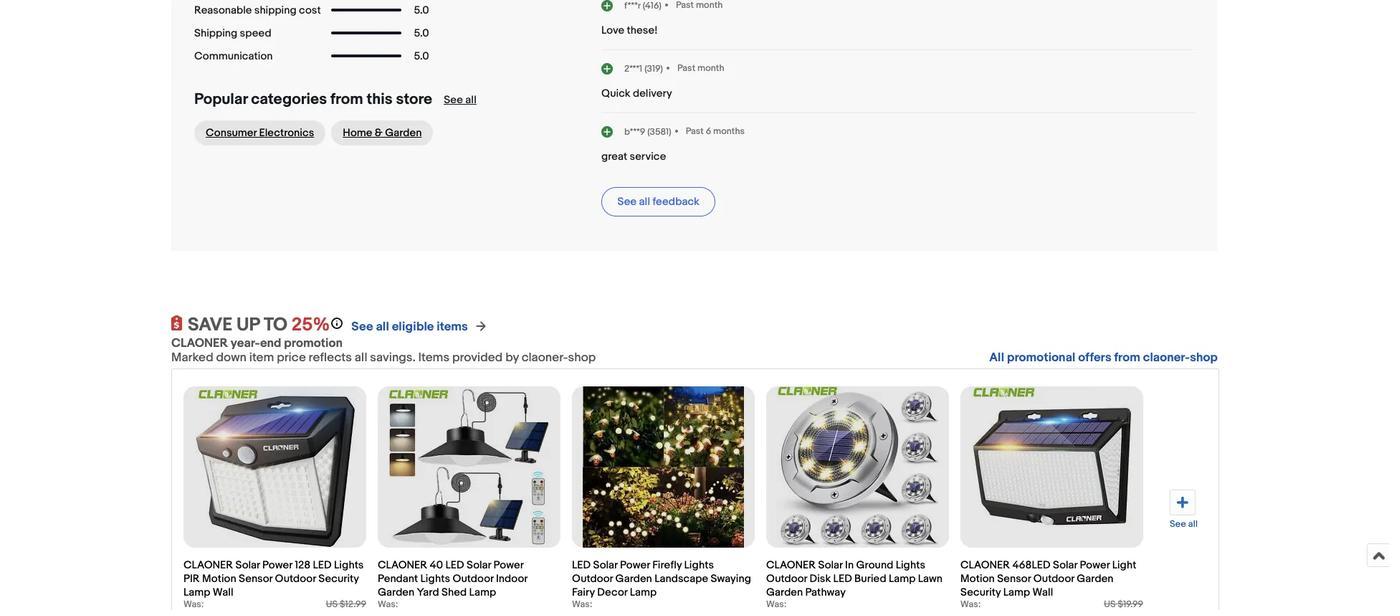 Task type: describe. For each thing, give the bounding box(es) containing it.
sensor inside claoner solar power 128 led lights pir motion sensor outdoor security lamp wall
[[239, 572, 273, 586]]

communication
[[194, 49, 273, 63]]

claoner solar power 128 led lights pir motion sensor outdoor security lamp wall
[[184, 559, 364, 600]]

power inside claoner solar power 128 led lights pir motion sensor outdoor security lamp wall
[[262, 559, 292, 572]]

ground
[[857, 559, 894, 572]]

see all for 'see all' link to the top
[[444, 93, 477, 107]]

led inside claoner solar in ground lights outdoor disk led buried lamp lawn garden pathway
[[834, 572, 852, 586]]

128
[[295, 559, 311, 572]]

offers
[[1079, 351, 1112, 365]]

end
[[260, 336, 281, 351]]

claoner for claoner 468led solar power light motion sensor outdoor garden security lamp wall
[[961, 559, 1010, 572]]

price
[[277, 351, 306, 365]]

past month
[[678, 62, 725, 74]]

swaying
[[711, 572, 751, 586]]

lamp inside claoner solar in ground lights outdoor disk led buried lamp lawn garden pathway
[[889, 572, 916, 586]]

claoner- inside claoner year-end promotion marked down item price reflects all savings. items provided by claoner-shop
[[522, 351, 568, 365]]

month
[[698, 62, 725, 74]]

b***9 (3581)
[[625, 126, 672, 137]]

see all feedback link
[[602, 187, 716, 217]]

see all eligible items link
[[352, 320, 468, 334]]

promotion
[[284, 336, 343, 351]]

claoner for claoner solar in ground lights outdoor disk led buried lamp lawn garden pathway
[[767, 559, 816, 572]]

pathway
[[806, 586, 846, 600]]

up
[[237, 314, 260, 336]]

all inside claoner year-end promotion marked down item price reflects all savings. items provided by claoner-shop
[[355, 351, 368, 365]]

claoner year-end promotion marked down item price reflects all savings. items provided by claoner-shop
[[171, 336, 596, 365]]

great service
[[602, 150, 666, 164]]

down
[[216, 351, 247, 365]]

decor
[[597, 586, 628, 600]]

2***1 (319)
[[625, 63, 663, 74]]

power inside claoner 468led solar power light motion sensor outdoor garden security lamp wall
[[1080, 559, 1110, 572]]

consumer electronics
[[206, 126, 314, 140]]

save up to 25%
[[188, 314, 330, 336]]

marked
[[171, 351, 213, 365]]

1 vertical spatial from
[[1115, 351, 1141, 365]]

garden inside claoner 40 led solar power pendant lights outdoor indoor garden yard shed lamp
[[378, 586, 415, 600]]

light
[[1113, 559, 1137, 572]]

love
[[602, 24, 625, 37]]

claoner for claoner solar power 128 led lights pir motion sensor outdoor security lamp wall
[[184, 559, 233, 572]]

delivery
[[633, 87, 672, 100]]

led inside claoner 40 led solar power pendant lights outdoor indoor garden yard shed lamp
[[446, 559, 464, 572]]

reflects
[[309, 351, 352, 365]]

lawn
[[918, 572, 943, 586]]

disk
[[810, 572, 831, 586]]

garden inside claoner 468led solar power light motion sensor outdoor garden security lamp wall
[[1077, 572, 1114, 586]]

5.0 for shipping
[[414, 3, 429, 17]]

cost
[[299, 3, 321, 17]]

year-
[[231, 336, 260, 351]]

popular
[[194, 90, 248, 109]]

provided
[[452, 351, 503, 365]]

items
[[437, 320, 468, 334]]

shed
[[442, 586, 467, 600]]

outdoor inside claoner solar in ground lights outdoor disk led buried lamp lawn garden pathway
[[767, 572, 808, 586]]

security inside claoner 468led solar power light motion sensor outdoor garden security lamp wall
[[961, 586, 1001, 600]]

items
[[418, 351, 450, 365]]

1 horizontal spatial see all link
[[1170, 490, 1198, 530]]

item
[[249, 351, 274, 365]]

garden inside claoner solar in ground lights outdoor disk led buried lamp lawn garden pathway
[[767, 586, 803, 600]]

solar inside claoner 468led solar power light motion sensor outdoor garden security lamp wall
[[1053, 559, 1078, 572]]

led solar power firefly lights outdoor garden landscape swaying fairy decor lamp link
[[572, 551, 755, 600]]

feedback
[[653, 195, 700, 209]]

2***1
[[625, 63, 643, 74]]

claoner solar power 128 led lights pir motion sensor outdoor security lamp wall link
[[184, 551, 366, 600]]

landscape
[[655, 572, 709, 586]]

speed
[[240, 26, 272, 40]]

see all eligible items
[[352, 320, 468, 334]]

consumer electronics link
[[194, 121, 326, 146]]

this
[[367, 90, 393, 109]]

indoor
[[496, 572, 528, 586]]

quick
[[602, 87, 631, 100]]

service
[[630, 150, 666, 164]]

promotional
[[1007, 351, 1076, 365]]

claoner solar in ground lights outdoor disk led buried lamp lawn garden pathway
[[767, 559, 943, 600]]

pir
[[184, 572, 200, 586]]

3 5.0 from the top
[[414, 49, 429, 63]]

wall inside claoner solar power 128 led lights pir motion sensor outdoor security lamp wall
[[213, 586, 234, 600]]

categories
[[251, 90, 327, 109]]

reasonable shipping cost
[[194, 3, 321, 17]]

see all feedback
[[618, 195, 700, 209]]

months
[[714, 125, 745, 137]]

all
[[990, 351, 1005, 365]]

lamp inside claoner solar power 128 led lights pir motion sensor outdoor security lamp wall
[[184, 586, 210, 600]]

wall inside claoner 468led solar power light motion sensor outdoor garden security lamp wall
[[1033, 586, 1054, 600]]

shipping
[[194, 26, 238, 40]]

sensor inside claoner 468led solar power light motion sensor outdoor garden security lamp wall
[[998, 572, 1031, 586]]

outdoor inside led solar power firefly lights outdoor garden landscape swaying fairy decor lamp
[[572, 572, 613, 586]]

all promotional offers from claoner-shop link
[[990, 351, 1218, 365]]

6
[[706, 125, 711, 137]]

claoner 40 led solar power pendant lights outdoor indoor garden yard shed lamp
[[378, 559, 528, 600]]

great
[[602, 150, 628, 164]]

468led
[[1013, 559, 1051, 572]]

fairy
[[572, 586, 595, 600]]



Task type: vqa. For each thing, say whether or not it's contained in the screenshot.
Food to the bottom
no



Task type: locate. For each thing, give the bounding box(es) containing it.
(319)
[[645, 63, 663, 74]]

led inside claoner solar power 128 led lights pir motion sensor outdoor security lamp wall
[[313, 559, 332, 572]]

1 horizontal spatial see all
[[1170, 518, 1198, 530]]

0 vertical spatial see all link
[[444, 93, 477, 107]]

2 wall from the left
[[1033, 586, 1054, 600]]

0 horizontal spatial claoner-
[[522, 351, 568, 365]]

4 solar from the left
[[818, 559, 843, 572]]

&
[[375, 126, 383, 140]]

lights inside led solar power firefly lights outdoor garden landscape swaying fairy decor lamp
[[684, 559, 714, 572]]

claoner for claoner 40 led solar power pendant lights outdoor indoor garden yard shed lamp
[[378, 559, 427, 572]]

2 sensor from the left
[[998, 572, 1031, 586]]

4 outdoor from the left
[[767, 572, 808, 586]]

solar left the in
[[818, 559, 843, 572]]

solar inside claoner solar in ground lights outdoor disk led buried lamp lawn garden pathway
[[818, 559, 843, 572]]

motion right "lawn"
[[961, 572, 995, 586]]

25%
[[292, 314, 330, 336]]

0 horizontal spatial see all link
[[444, 93, 477, 107]]

claoner 468led solar power light motion sensor outdoor garden security lamp wall link
[[961, 551, 1144, 600]]

1 horizontal spatial claoner-
[[1144, 351, 1191, 365]]

1 vertical spatial see all link
[[1170, 490, 1198, 530]]

solar inside led solar power firefly lights outdoor garden landscape swaying fairy decor lamp
[[593, 559, 618, 572]]

0 horizontal spatial motion
[[202, 572, 236, 586]]

lights inside claoner solar power 128 led lights pir motion sensor outdoor security lamp wall
[[334, 559, 364, 572]]

all promotional offers from claoner-shop
[[990, 351, 1218, 365]]

by
[[506, 351, 519, 365]]

claoner-
[[522, 351, 568, 365], [1144, 351, 1191, 365]]

3 solar from the left
[[593, 559, 618, 572]]

solar left '128' at the left bottom of page
[[236, 559, 260, 572]]

b***9
[[625, 126, 646, 137]]

5 outdoor from the left
[[1034, 572, 1075, 586]]

0 horizontal spatial wall
[[213, 586, 234, 600]]

outdoor inside claoner 40 led solar power pendant lights outdoor indoor garden yard shed lamp
[[453, 572, 494, 586]]

1 wall from the left
[[213, 586, 234, 600]]

5 solar from the left
[[1053, 559, 1078, 572]]

0 vertical spatial from
[[330, 90, 363, 109]]

1 horizontal spatial shop
[[1191, 351, 1218, 365]]

solar for claoner solar in ground lights outdoor disk led buried lamp lawn garden pathway
[[818, 559, 843, 572]]

solar up decor
[[593, 559, 618, 572]]

past
[[678, 62, 696, 74], [686, 125, 704, 137]]

to
[[264, 314, 288, 336]]

past left 'month'
[[678, 62, 696, 74]]

buried
[[855, 572, 887, 586]]

40
[[430, 559, 443, 572]]

security right '128' at the left bottom of page
[[319, 572, 359, 586]]

lamp inside claoner 468led solar power light motion sensor outdoor garden security lamp wall
[[1004, 586, 1031, 600]]

1 5.0 from the top
[[414, 3, 429, 17]]

led right disk
[[834, 572, 852, 586]]

1 claoner- from the left
[[522, 351, 568, 365]]

solar for claoner solar power 128 led lights pir motion sensor outdoor security lamp wall
[[236, 559, 260, 572]]

led up fairy at the left of page
[[572, 559, 591, 572]]

these!
[[627, 24, 658, 37]]

home & garden
[[343, 126, 422, 140]]

outdoor
[[275, 572, 316, 586], [453, 572, 494, 586], [572, 572, 613, 586], [767, 572, 808, 586], [1034, 572, 1075, 586]]

sensor
[[239, 572, 273, 586], [998, 572, 1031, 586]]

security right "lawn"
[[961, 586, 1001, 600]]

claoner inside claoner year-end promotion marked down item price reflects all savings. items provided by claoner-shop
[[171, 336, 228, 351]]

from right 'offers'
[[1115, 351, 1141, 365]]

0 horizontal spatial security
[[319, 572, 359, 586]]

claoner inside claoner 40 led solar power pendant lights outdoor indoor garden yard shed lamp
[[378, 559, 427, 572]]

0 vertical spatial past
[[678, 62, 696, 74]]

led inside led solar power firefly lights outdoor garden landscape swaying fairy decor lamp
[[572, 559, 591, 572]]

solar right the 468led
[[1053, 559, 1078, 572]]

past for service
[[686, 125, 704, 137]]

claoner for claoner year-end promotion marked down item price reflects all savings. items provided by claoner-shop
[[171, 336, 228, 351]]

pendant
[[378, 572, 418, 586]]

lights inside claoner 40 led solar power pendant lights outdoor indoor garden yard shed lamp
[[421, 572, 450, 586]]

shipping
[[254, 3, 297, 17]]

0 vertical spatial 5.0
[[414, 3, 429, 17]]

electronics
[[259, 126, 314, 140]]

store
[[396, 90, 433, 109]]

claoner inside claoner solar power 128 led lights pir motion sensor outdoor security lamp wall
[[184, 559, 233, 572]]

garden left disk
[[767, 586, 803, 600]]

shop
[[568, 351, 596, 365], [1191, 351, 1218, 365]]

outdoor inside claoner solar power 128 led lights pir motion sensor outdoor security lamp wall
[[275, 572, 316, 586]]

lights
[[334, 559, 364, 572], [684, 559, 714, 572], [896, 559, 926, 572], [421, 572, 450, 586]]

from
[[330, 90, 363, 109], [1115, 351, 1141, 365]]

home & garden link
[[331, 121, 433, 146]]

shipping speed
[[194, 26, 272, 40]]

reasonable
[[194, 3, 252, 17]]

claoner inside claoner 468led solar power light motion sensor outdoor garden security lamp wall
[[961, 559, 1010, 572]]

see all for rightmost 'see all' link
[[1170, 518, 1198, 530]]

see
[[444, 93, 463, 107], [618, 195, 637, 209], [352, 320, 373, 334], [1170, 518, 1187, 530]]

led right the 40
[[446, 559, 464, 572]]

3 power from the left
[[620, 559, 650, 572]]

claoner inside claoner solar in ground lights outdoor disk led buried lamp lawn garden pathway
[[767, 559, 816, 572]]

5.0
[[414, 3, 429, 17], [414, 26, 429, 40], [414, 49, 429, 63]]

claoner 468led solar power light motion sensor outdoor garden security lamp wall
[[961, 559, 1137, 600]]

1 horizontal spatial from
[[1115, 351, 1141, 365]]

solar inside claoner solar power 128 led lights pir motion sensor outdoor security lamp wall
[[236, 559, 260, 572]]

motion right pir
[[202, 572, 236, 586]]

garden right &
[[385, 126, 422, 140]]

past for delivery
[[678, 62, 696, 74]]

0 horizontal spatial see all
[[444, 93, 477, 107]]

consumer
[[206, 126, 257, 140]]

save
[[188, 314, 233, 336]]

2 motion from the left
[[961, 572, 995, 586]]

past left 6
[[686, 125, 704, 137]]

2 outdoor from the left
[[453, 572, 494, 586]]

claoner 40 led solar power pendant lights outdoor indoor garden yard shed lamp link
[[378, 551, 561, 600]]

from left this
[[330, 90, 363, 109]]

past 6 months
[[686, 125, 745, 137]]

yard
[[417, 586, 439, 600]]

savings.
[[370, 351, 416, 365]]

claoner
[[171, 336, 228, 351], [184, 559, 233, 572], [378, 559, 427, 572], [767, 559, 816, 572], [961, 559, 1010, 572]]

garden left firefly
[[616, 572, 652, 586]]

garden
[[385, 126, 422, 140], [616, 572, 652, 586], [1077, 572, 1114, 586], [378, 586, 415, 600], [767, 586, 803, 600]]

2 solar from the left
[[467, 559, 491, 572]]

lights inside claoner solar in ground lights outdoor disk led buried lamp lawn garden pathway
[[896, 559, 926, 572]]

3 outdoor from the left
[[572, 572, 613, 586]]

led solar power firefly lights outdoor garden landscape swaying fairy decor lamp
[[572, 559, 751, 600]]

quick delivery
[[602, 87, 672, 100]]

1 horizontal spatial security
[[961, 586, 1001, 600]]

solar inside claoner 40 led solar power pendant lights outdoor indoor garden yard shed lamp
[[467, 559, 491, 572]]

firefly
[[653, 559, 682, 572]]

in
[[845, 559, 854, 572]]

2 power from the left
[[494, 559, 524, 572]]

1 motion from the left
[[202, 572, 236, 586]]

home
[[343, 126, 373, 140]]

security inside claoner solar power 128 led lights pir motion sensor outdoor security lamp wall
[[319, 572, 359, 586]]

1 vertical spatial past
[[686, 125, 704, 137]]

2 vertical spatial 5.0
[[414, 49, 429, 63]]

security
[[319, 572, 359, 586], [961, 586, 1001, 600]]

see all
[[444, 93, 477, 107], [1170, 518, 1198, 530]]

1 solar from the left
[[236, 559, 260, 572]]

1 horizontal spatial motion
[[961, 572, 995, 586]]

4 power from the left
[[1080, 559, 1110, 572]]

all
[[466, 93, 477, 107], [639, 195, 650, 209], [376, 320, 389, 334], [355, 351, 368, 365], [1189, 518, 1198, 530]]

1 horizontal spatial sensor
[[998, 572, 1031, 586]]

solar left indoor
[[467, 559, 491, 572]]

eligible
[[392, 320, 434, 334]]

2 claoner- from the left
[[1144, 351, 1191, 365]]

lamp inside claoner 40 led solar power pendant lights outdoor indoor garden yard shed lamp
[[469, 586, 496, 600]]

1 power from the left
[[262, 559, 292, 572]]

wall right pir
[[213, 586, 234, 600]]

0 horizontal spatial sensor
[[239, 572, 273, 586]]

shop inside claoner year-end promotion marked down item price reflects all savings. items provided by claoner-shop
[[568, 351, 596, 365]]

power
[[262, 559, 292, 572], [494, 559, 524, 572], [620, 559, 650, 572], [1080, 559, 1110, 572]]

popular categories from this store
[[194, 90, 433, 109]]

motion
[[202, 572, 236, 586], [961, 572, 995, 586]]

power inside led solar power firefly lights outdoor garden landscape swaying fairy decor lamp
[[620, 559, 650, 572]]

1 sensor from the left
[[239, 572, 273, 586]]

(3581)
[[648, 126, 672, 137]]

garden inside led solar power firefly lights outdoor garden landscape swaying fairy decor lamp
[[616, 572, 652, 586]]

1 vertical spatial 5.0
[[414, 26, 429, 40]]

lamp inside led solar power firefly lights outdoor garden landscape swaying fairy decor lamp
[[630, 586, 657, 600]]

0 horizontal spatial from
[[330, 90, 363, 109]]

0 vertical spatial see all
[[444, 93, 477, 107]]

1 vertical spatial see all
[[1170, 518, 1198, 530]]

solar for led solar power firefly lights outdoor garden landscape swaying fairy decor lamp
[[593, 559, 618, 572]]

5.0 for speed
[[414, 26, 429, 40]]

1 shop from the left
[[568, 351, 596, 365]]

power inside claoner 40 led solar power pendant lights outdoor indoor garden yard shed lamp
[[494, 559, 524, 572]]

see all link
[[444, 93, 477, 107], [1170, 490, 1198, 530]]

1 outdoor from the left
[[275, 572, 316, 586]]

wall down the 468led
[[1033, 586, 1054, 600]]

1 horizontal spatial wall
[[1033, 586, 1054, 600]]

2 shop from the left
[[1191, 351, 1218, 365]]

motion inside claoner solar power 128 led lights pir motion sensor outdoor security lamp wall
[[202, 572, 236, 586]]

garden left yard
[[378, 586, 415, 600]]

0 horizontal spatial shop
[[568, 351, 596, 365]]

wall
[[213, 586, 234, 600], [1033, 586, 1054, 600]]

garden right the 468led
[[1077, 572, 1114, 586]]

love these!
[[602, 24, 658, 37]]

outdoor inside claoner 468led solar power light motion sensor outdoor garden security lamp wall
[[1034, 572, 1075, 586]]

lamp
[[889, 572, 916, 586], [184, 586, 210, 600], [469, 586, 496, 600], [630, 586, 657, 600], [1004, 586, 1031, 600]]

2 5.0 from the top
[[414, 26, 429, 40]]

motion inside claoner 468led solar power light motion sensor outdoor garden security lamp wall
[[961, 572, 995, 586]]

led right '128' at the left bottom of page
[[313, 559, 332, 572]]



